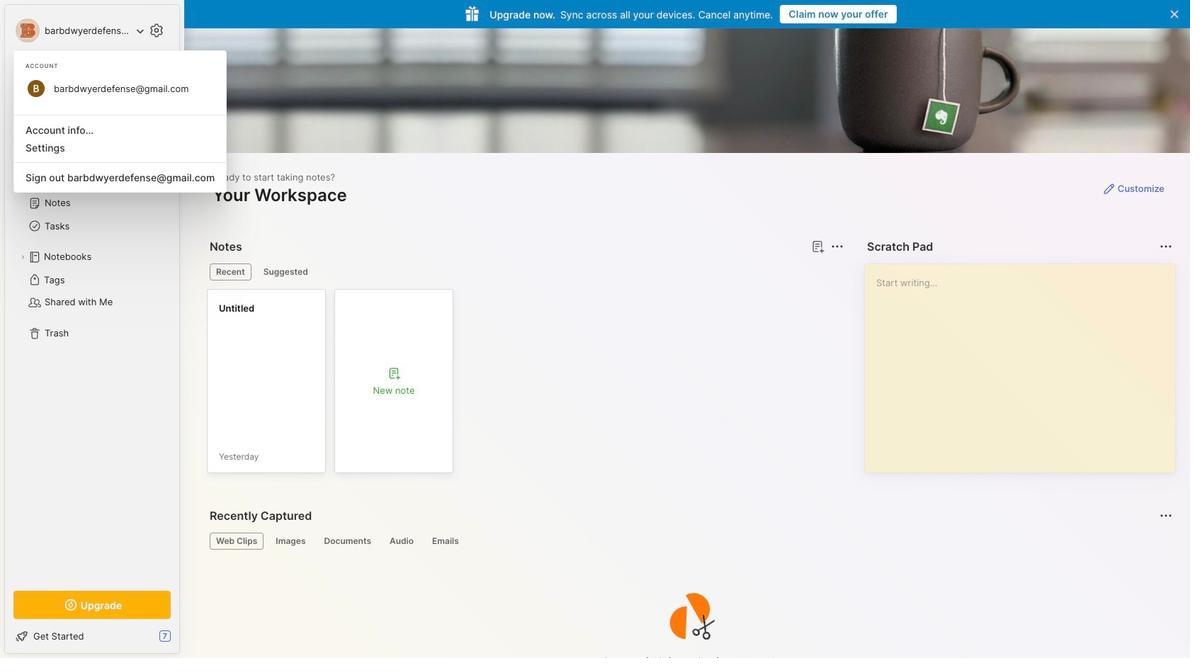 Task type: locate. For each thing, give the bounding box(es) containing it.
0 vertical spatial tab list
[[210, 264, 842, 281]]

expand notebooks image
[[18, 253, 27, 261]]

tab
[[210, 264, 251, 281], [257, 264, 314, 281], [210, 533, 264, 550], [269, 533, 312, 550], [318, 533, 378, 550], [383, 533, 420, 550], [426, 533, 465, 550]]

None search field
[[39, 70, 158, 87]]

tab list
[[210, 264, 842, 281], [210, 533, 1170, 550]]

none search field inside main element
[[39, 70, 158, 87]]

1 vertical spatial tab list
[[210, 533, 1170, 550]]

more actions image
[[1157, 238, 1174, 255]]

row group
[[207, 289, 462, 482]]

click to collapse image
[[179, 632, 189, 649]]

tree
[[5, 138, 179, 578]]

Search text field
[[39, 72, 158, 86]]

dropdown list menu
[[14, 109, 226, 186]]

1 tab list from the top
[[210, 264, 842, 281]]

1 horizontal spatial more actions image
[[1157, 507, 1174, 524]]

More actions field
[[827, 237, 847, 256], [1156, 237, 1176, 256], [1156, 506, 1176, 526]]

0 vertical spatial more actions image
[[829, 238, 846, 255]]

more actions image
[[829, 238, 846, 255], [1157, 507, 1174, 524]]



Task type: describe. For each thing, give the bounding box(es) containing it.
tree inside main element
[[5, 138, 179, 578]]

main element
[[0, 0, 184, 658]]

2 tab list from the top
[[210, 533, 1170, 550]]

settings image
[[148, 22, 165, 39]]

Start writing… text field
[[876, 264, 1174, 461]]

Help and Learning task checklist field
[[5, 625, 179, 647]]

1 vertical spatial more actions image
[[1157, 507, 1174, 524]]

0 horizontal spatial more actions image
[[829, 238, 846, 255]]

Account field
[[13, 16, 145, 45]]



Task type: vqa. For each thing, say whether or not it's contained in the screenshot.
group in tree
no



